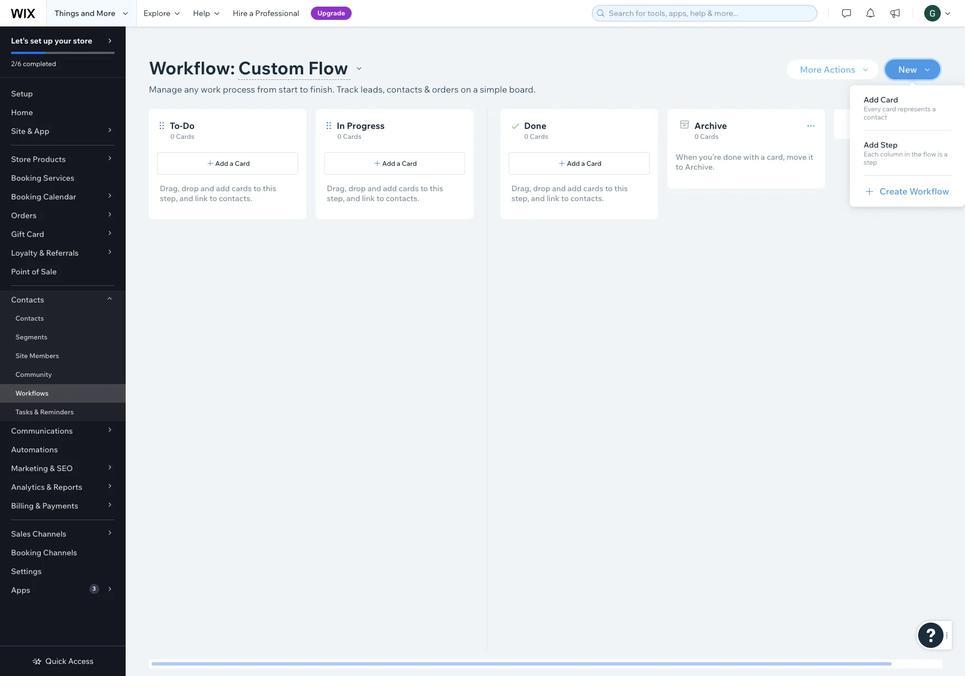 Task type: locate. For each thing, give the bounding box(es) containing it.
1 add from the left
[[216, 184, 230, 194]]

apps
[[11, 586, 30, 596]]

site down segments
[[15, 352, 28, 360]]

4 cards from the left
[[701, 132, 719, 141]]

more left actions
[[801, 64, 822, 75]]

progress
[[347, 120, 385, 131]]

1 vertical spatial channels
[[43, 548, 77, 558]]

more actions
[[801, 64, 856, 75]]

in progress
[[337, 120, 385, 131]]

contacts inside "link"
[[15, 314, 44, 323]]

create workflow
[[880, 186, 950, 197]]

booking for booking services
[[11, 173, 41, 183]]

represents
[[898, 105, 932, 113]]

4 0 cards from the left
[[695, 132, 719, 141]]

2 vertical spatial booking
[[11, 548, 41, 558]]

1 booking from the top
[[11, 173, 41, 183]]

site members link
[[0, 347, 126, 366]]

2 drag, from the left
[[327, 184, 347, 194]]

drag, drop and add cards to this step, and link to contacts.
[[160, 184, 276, 204], [327, 184, 444, 204], [512, 184, 628, 204]]

contacts
[[387, 84, 423, 95]]

1 0 from the left
[[170, 132, 175, 141]]

3 cards from the left
[[584, 184, 604, 194]]

0 for to-do
[[170, 132, 175, 141]]

contacts up segments
[[15, 314, 44, 323]]

drag, for in
[[327, 184, 347, 194]]

referrals
[[46, 248, 79, 258]]

cards down to-do on the left top of page
[[176, 132, 195, 141]]

& for reports
[[47, 483, 52, 493]]

3 booking from the top
[[11, 548, 41, 558]]

site inside popup button
[[11, 126, 26, 136]]

reports
[[53, 483, 82, 493]]

3 cards from the left
[[530, 132, 549, 141]]

booking down store
[[11, 173, 41, 183]]

contacts down point of sale
[[11, 295, 44, 305]]

quick access button
[[32, 657, 94, 667]]

automations
[[11, 445, 58, 455]]

flow
[[924, 150, 937, 158]]

step, for in
[[327, 194, 345, 204]]

1 this from the left
[[263, 184, 276, 194]]

contact
[[864, 113, 888, 121]]

0 vertical spatial booking
[[11, 173, 41, 183]]

& inside dropdown button
[[39, 248, 44, 258]]

quick
[[45, 657, 67, 667]]

1 horizontal spatial add
[[383, 184, 397, 194]]

add a card for progress
[[383, 159, 417, 168]]

1 add a card from the left
[[215, 159, 250, 168]]

3 0 cards from the left
[[525, 132, 549, 141]]

2 step, from the left
[[327, 194, 345, 204]]

more
[[96, 8, 115, 18], [801, 64, 822, 75]]

explore
[[144, 8, 171, 18]]

link for do
[[195, 194, 208, 204]]

2 add from the left
[[383, 184, 397, 194]]

1 horizontal spatial this
[[430, 184, 444, 194]]

1 cards from the left
[[176, 132, 195, 141]]

cards down in progress
[[343, 132, 362, 141]]

2 this from the left
[[430, 184, 444, 194]]

drop for do
[[182, 184, 199, 194]]

2 horizontal spatial cards
[[584, 184, 604, 194]]

0 horizontal spatial add a card
[[215, 159, 250, 168]]

add inside add step each column in the flow is a step
[[864, 140, 880, 150]]

1 cards from the left
[[232, 184, 252, 194]]

custom flow
[[238, 57, 348, 79], [238, 57, 348, 79]]

manage
[[149, 84, 182, 95]]

professional
[[255, 8, 300, 18]]

2 horizontal spatial this
[[615, 184, 628, 194]]

1 link from the left
[[195, 194, 208, 204]]

2 add a card from the left
[[383, 159, 417, 168]]

contacts. for progress
[[386, 194, 420, 204]]

contacts link
[[0, 309, 126, 328]]

contacts for the contacts dropdown button on the top
[[11, 295, 44, 305]]

0
[[170, 132, 175, 141], [338, 132, 342, 141], [525, 132, 529, 141], [695, 132, 699, 141]]

3 link from the left
[[547, 194, 560, 204]]

1 horizontal spatial drag, drop and add cards to this step, and link to contacts.
[[327, 184, 444, 204]]

orders button
[[0, 206, 126, 225]]

quick access
[[45, 657, 94, 667]]

2 horizontal spatial step,
[[512, 194, 530, 204]]

add
[[216, 184, 230, 194], [383, 184, 397, 194], [568, 184, 582, 194]]

move
[[787, 152, 807, 162]]

0 cards down archive on the right of the page
[[695, 132, 719, 141]]

site & app
[[11, 126, 49, 136]]

& for app
[[27, 126, 32, 136]]

things
[[55, 8, 79, 18]]

segments
[[15, 333, 47, 341]]

& for payments
[[35, 501, 41, 511]]

finish.
[[310, 84, 335, 95]]

1 horizontal spatial add a card
[[383, 159, 417, 168]]

manage any work process from start to finish. track leads, contacts & orders on a simple board.
[[149, 84, 536, 95]]

reminders
[[40, 408, 74, 416]]

2 drag, drop and add cards to this step, and link to contacts. from the left
[[327, 184, 444, 204]]

0 for in progress
[[338, 132, 342, 141]]

communications button
[[0, 422, 126, 441]]

drag, drop and add cards to this step, and link to contacts. for progress
[[327, 184, 444, 204]]

& right billing
[[35, 501, 41, 511]]

link for progress
[[362, 194, 375, 204]]

2 cards from the left
[[399, 184, 419, 194]]

0 horizontal spatial add
[[216, 184, 230, 194]]

store products
[[11, 154, 66, 164]]

point of sale link
[[0, 263, 126, 281]]

1 horizontal spatial contacts.
[[386, 194, 420, 204]]

0 down the done
[[525, 132, 529, 141]]

3 drag, drop and add cards to this step, and link to contacts. from the left
[[512, 184, 628, 204]]

booking channels link
[[0, 544, 126, 563]]

cards
[[232, 184, 252, 194], [399, 184, 419, 194], [584, 184, 604, 194]]

0 cards for done
[[525, 132, 549, 141]]

add card every card represents a contact
[[864, 95, 937, 121]]

& inside "dropdown button"
[[47, 483, 52, 493]]

a inside add step each column in the flow is a step
[[945, 150, 948, 158]]

a
[[250, 8, 254, 18], [474, 84, 478, 95], [933, 105, 937, 113], [945, 150, 948, 158], [761, 152, 766, 162], [230, 159, 234, 168], [397, 159, 401, 168], [582, 159, 585, 168]]

channels for sales channels
[[32, 530, 66, 539]]

0 horizontal spatial drag,
[[160, 184, 180, 194]]

0 horizontal spatial cards
[[232, 184, 252, 194]]

2 link from the left
[[362, 194, 375, 204]]

services
[[43, 173, 74, 183]]

0 horizontal spatial drop
[[182, 184, 199, 194]]

2 horizontal spatial link
[[547, 194, 560, 204]]

any
[[184, 84, 199, 95]]

channels
[[32, 530, 66, 539], [43, 548, 77, 558]]

site members
[[15, 352, 59, 360]]

create
[[880, 186, 908, 197]]

0 cards for in progress
[[338, 132, 362, 141]]

1 vertical spatial booking
[[11, 192, 41, 202]]

2 horizontal spatial add
[[568, 184, 582, 194]]

help button
[[187, 0, 226, 26]]

cards for in progress
[[343, 132, 362, 141]]

contacts for contacts "link" on the top of page
[[15, 314, 44, 323]]

booking for booking channels
[[11, 548, 41, 558]]

channels for booking channels
[[43, 548, 77, 558]]

& right loyalty
[[39, 248, 44, 258]]

settings link
[[0, 563, 126, 581]]

members
[[29, 352, 59, 360]]

every
[[864, 105, 882, 113]]

& left seo in the left bottom of the page
[[50, 464, 55, 474]]

2 0 from the left
[[338, 132, 342, 141]]

3 drag, from the left
[[512, 184, 532, 194]]

0 cards down to-do on the left top of page
[[170, 132, 195, 141]]

0 horizontal spatial more
[[96, 8, 115, 18]]

seo
[[57, 464, 73, 474]]

0 down in
[[338, 132, 342, 141]]

contacts
[[11, 295, 44, 305], [15, 314, 44, 323]]

2 horizontal spatial drag, drop and add cards to this step, and link to contacts.
[[512, 184, 628, 204]]

add for to-do
[[215, 159, 228, 168]]

& left reports at left bottom
[[47, 483, 52, 493]]

1 horizontal spatial drag,
[[327, 184, 347, 194]]

contacts button
[[0, 291, 126, 309]]

workflows
[[15, 389, 49, 398]]

contacts inside dropdown button
[[11, 295, 44, 305]]

cards for do
[[232, 184, 252, 194]]

a inside when you're done with a card, move it to archive.
[[761, 152, 766, 162]]

add for in progress
[[383, 159, 396, 168]]

in
[[905, 150, 911, 158]]

0 cards
[[170, 132, 195, 141], [338, 132, 362, 141], [525, 132, 549, 141], [695, 132, 719, 141]]

marketing & seo button
[[0, 460, 126, 478]]

1 step, from the left
[[160, 194, 178, 204]]

2 0 cards from the left
[[338, 132, 362, 141]]

cards down the done
[[530, 132, 549, 141]]

cards for to-do
[[176, 132, 195, 141]]

1 drag, drop and add cards to this step, and link to contacts. from the left
[[160, 184, 276, 204]]

channels up booking channels on the left bottom of the page
[[32, 530, 66, 539]]

2 cards from the left
[[343, 132, 362, 141]]

1 horizontal spatial link
[[362, 194, 375, 204]]

more inside button
[[801, 64, 822, 75]]

add inside add card every card represents a contact
[[864, 95, 880, 105]]

booking inside dropdown button
[[11, 192, 41, 202]]

2 drop from the left
[[349, 184, 366, 194]]

2 booking from the top
[[11, 192, 41, 202]]

2 horizontal spatial drop
[[533, 184, 551, 194]]

0 cards down the done
[[525, 132, 549, 141]]

& inside popup button
[[35, 501, 41, 511]]

site & app button
[[0, 122, 126, 141]]

1 vertical spatial more
[[801, 64, 822, 75]]

0 horizontal spatial link
[[195, 194, 208, 204]]

channels up settings link
[[43, 548, 77, 558]]

on
[[461, 84, 472, 95]]

0 cards down in
[[338, 132, 362, 141]]

1 0 cards from the left
[[170, 132, 195, 141]]

0 horizontal spatial step,
[[160, 194, 178, 204]]

up
[[43, 36, 53, 46]]

4 0 from the left
[[695, 132, 699, 141]]

site down home
[[11, 126, 26, 136]]

booking up settings on the left of page
[[11, 548, 41, 558]]

0 vertical spatial site
[[11, 126, 26, 136]]

1 horizontal spatial drop
[[349, 184, 366, 194]]

hire
[[233, 8, 248, 18]]

contacts.
[[219, 194, 253, 204], [386, 194, 420, 204], [571, 194, 605, 204]]

booking up orders
[[11, 192, 41, 202]]

more right "things" on the left of the page
[[96, 8, 115, 18]]

products
[[33, 154, 66, 164]]

0 cards for to-do
[[170, 132, 195, 141]]

0 horizontal spatial this
[[263, 184, 276, 194]]

1 drag, from the left
[[160, 184, 180, 194]]

0 down to-
[[170, 132, 175, 141]]

1 vertical spatial contacts
[[15, 314, 44, 323]]

add step each column in the flow is a step
[[864, 140, 948, 167]]

& right 'tasks'
[[34, 408, 39, 416]]

actions
[[824, 64, 856, 75]]

0 horizontal spatial contacts.
[[219, 194, 253, 204]]

cards down archive on the right of the page
[[701, 132, 719, 141]]

0 vertical spatial contacts
[[11, 295, 44, 305]]

0 vertical spatial channels
[[32, 530, 66, 539]]

2 contacts. from the left
[[386, 194, 420, 204]]

hire a professional link
[[226, 0, 306, 26]]

add step button
[[864, 140, 952, 150]]

step, for to-
[[160, 194, 178, 204]]

0 horizontal spatial drag, drop and add cards to this step, and link to contacts.
[[160, 184, 276, 204]]

payments
[[42, 501, 78, 511]]

upgrade button
[[311, 7, 352, 20]]

0 down archive on the right of the page
[[695, 132, 699, 141]]

1 contacts. from the left
[[219, 194, 253, 204]]

1 vertical spatial site
[[15, 352, 28, 360]]

home
[[11, 108, 33, 117]]

2 horizontal spatial contacts.
[[571, 194, 605, 204]]

drop
[[182, 184, 199, 194], [349, 184, 366, 194], [533, 184, 551, 194]]

3 this from the left
[[615, 184, 628, 194]]

calendar
[[43, 192, 76, 202]]

3 0 from the left
[[525, 132, 529, 141]]

1 horizontal spatial step,
[[327, 194, 345, 204]]

cards
[[176, 132, 195, 141], [343, 132, 362, 141], [530, 132, 549, 141], [701, 132, 719, 141]]

2 horizontal spatial add a card
[[567, 159, 602, 168]]

add a card for do
[[215, 159, 250, 168]]

card for done
[[587, 159, 602, 168]]

billing
[[11, 501, 34, 511]]

& left the 'app'
[[27, 126, 32, 136]]

booking
[[11, 173, 41, 183], [11, 192, 41, 202], [11, 548, 41, 558]]

1 horizontal spatial more
[[801, 64, 822, 75]]

home link
[[0, 103, 126, 122]]

1 horizontal spatial cards
[[399, 184, 419, 194]]

add for progress
[[383, 184, 397, 194]]

1 drop from the left
[[182, 184, 199, 194]]

channels inside dropdown button
[[32, 530, 66, 539]]

2 horizontal spatial drag,
[[512, 184, 532, 194]]

this
[[263, 184, 276, 194], [430, 184, 444, 194], [615, 184, 628, 194]]



Task type: vqa. For each thing, say whether or not it's contained in the screenshot.
1 inside button
no



Task type: describe. For each thing, give the bounding box(es) containing it.
when you're done with a card, move it to archive.
[[676, 152, 814, 172]]

new
[[899, 64, 918, 75]]

point of sale
[[11, 267, 57, 277]]

it
[[809, 152, 814, 162]]

orders
[[432, 84, 459, 95]]

setup
[[11, 89, 33, 99]]

of
[[32, 267, 39, 277]]

sales
[[11, 530, 31, 539]]

cards for progress
[[399, 184, 419, 194]]

billing & payments button
[[0, 497, 126, 516]]

upgrade
[[318, 9, 345, 17]]

you're
[[699, 152, 722, 162]]

leads,
[[361, 84, 385, 95]]

setup link
[[0, 84, 126, 103]]

site for site members
[[15, 352, 28, 360]]

tasks & reminders link
[[0, 403, 126, 422]]

settings
[[11, 567, 42, 577]]

with
[[744, 152, 760, 162]]

segments link
[[0, 328, 126, 347]]

automations link
[[0, 441, 126, 460]]

& for seo
[[50, 464, 55, 474]]

card
[[883, 105, 897, 113]]

point
[[11, 267, 30, 277]]

to-
[[170, 120, 183, 131]]

sale
[[41, 267, 57, 277]]

access
[[68, 657, 94, 667]]

set
[[30, 36, 42, 46]]

3
[[93, 586, 96, 593]]

0 vertical spatial more
[[96, 8, 115, 18]]

from
[[257, 84, 277, 95]]

3 add a card from the left
[[567, 159, 602, 168]]

done
[[525, 120, 547, 131]]

community
[[15, 371, 52, 379]]

track
[[337, 84, 359, 95]]

analytics & reports
[[11, 483, 82, 493]]

card for to-do
[[235, 159, 250, 168]]

community link
[[0, 366, 126, 384]]

3 add from the left
[[568, 184, 582, 194]]

your
[[55, 36, 71, 46]]

booking services
[[11, 173, 74, 183]]

store
[[11, 154, 31, 164]]

board.
[[510, 84, 536, 95]]

this for do
[[263, 184, 276, 194]]

add for do
[[216, 184, 230, 194]]

booking services link
[[0, 169, 126, 188]]

sales channels button
[[0, 525, 126, 544]]

drag, drop and add cards to this step, and link to contacts. for do
[[160, 184, 276, 204]]

to inside when you're done with a card, move it to archive.
[[676, 162, 684, 172]]

things and more
[[55, 8, 115, 18]]

analytics & reports button
[[0, 478, 126, 497]]

the
[[912, 150, 922, 158]]

tasks
[[15, 408, 33, 416]]

let's set up your store
[[11, 36, 92, 46]]

hire a professional
[[233, 8, 300, 18]]

let's
[[11, 36, 28, 46]]

card for in progress
[[402, 159, 417, 168]]

orders
[[11, 211, 37, 221]]

in
[[337, 120, 345, 131]]

new button
[[886, 60, 941, 79]]

communications
[[11, 426, 73, 436]]

card,
[[767, 152, 786, 162]]

archive
[[695, 120, 728, 131]]

card inside popup button
[[27, 229, 44, 239]]

add for done
[[567, 159, 580, 168]]

contacts. for do
[[219, 194, 253, 204]]

store products button
[[0, 150, 126, 169]]

booking for booking calendar
[[11, 192, 41, 202]]

2/6
[[11, 60, 21, 68]]

completed
[[23, 60, 56, 68]]

is
[[938, 150, 943, 158]]

& for reminders
[[34, 408, 39, 416]]

3 contacts. from the left
[[571, 194, 605, 204]]

loyalty
[[11, 248, 38, 258]]

card inside add card every card represents a contact
[[881, 95, 899, 105]]

Search for tools, apps, help & more... field
[[606, 6, 814, 21]]

cards for done
[[530, 132, 549, 141]]

store
[[73, 36, 92, 46]]

marketing
[[11, 464, 48, 474]]

loyalty & referrals
[[11, 248, 79, 258]]

done
[[724, 152, 742, 162]]

work
[[201, 84, 221, 95]]

site for site & app
[[11, 126, 26, 136]]

drag, for to-
[[160, 184, 180, 194]]

sidebar element
[[0, 26, 126, 677]]

drop for progress
[[349, 184, 366, 194]]

booking channels
[[11, 548, 77, 558]]

3 drop from the left
[[533, 184, 551, 194]]

add card button
[[864, 95, 952, 105]]

& left orders
[[425, 84, 430, 95]]

simple
[[480, 84, 508, 95]]

0 for done
[[525, 132, 529, 141]]

a inside add card every card represents a contact
[[933, 105, 937, 113]]

column
[[881, 150, 904, 158]]

& for referrals
[[39, 248, 44, 258]]

workflow:
[[149, 57, 235, 79]]

archive.
[[686, 162, 715, 172]]

process
[[223, 84, 255, 95]]

3 step, from the left
[[512, 194, 530, 204]]

step
[[864, 158, 878, 167]]

step
[[881, 140, 899, 150]]

each
[[864, 150, 879, 158]]

this for progress
[[430, 184, 444, 194]]

app
[[34, 126, 49, 136]]

sales channels
[[11, 530, 66, 539]]



